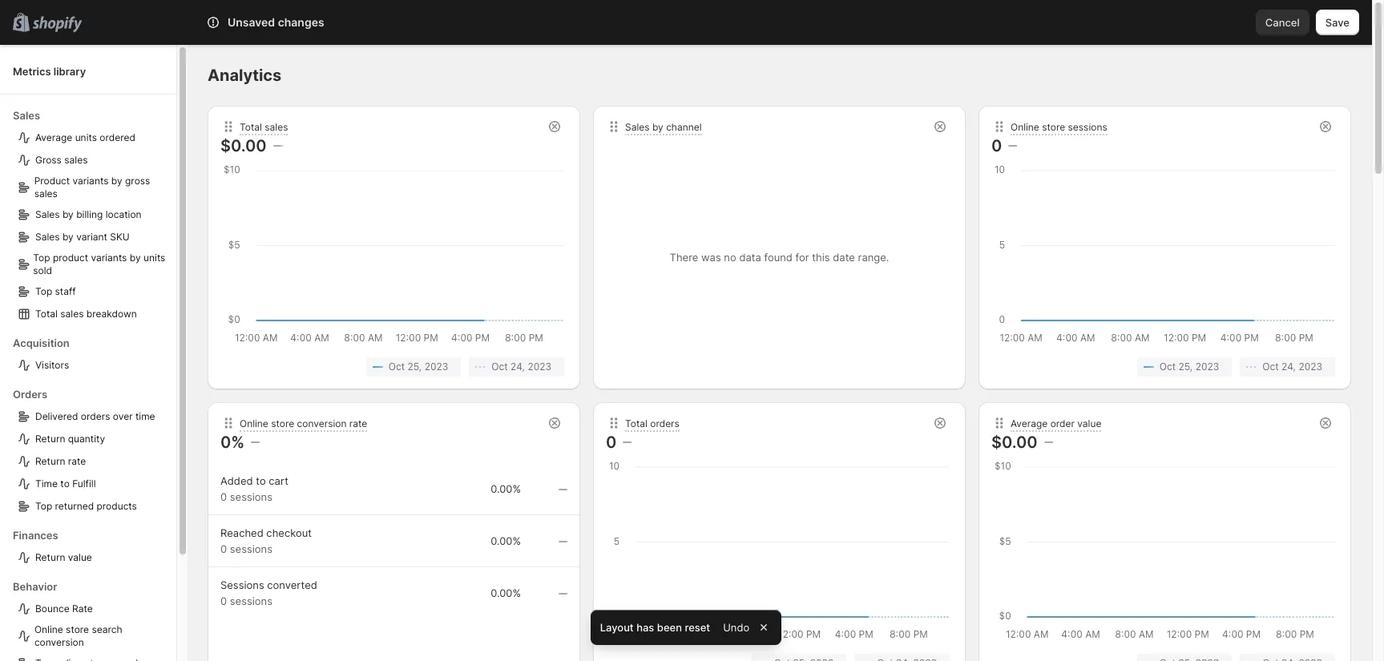 Task type: locate. For each thing, give the bounding box(es) containing it.
sales by variant sku button
[[13, 226, 170, 248]]

return down finances
[[35, 551, 65, 564]]

return value button
[[13, 547, 170, 569]]

top staff button
[[13, 281, 170, 303]]

sales for gross sales
[[64, 154, 88, 166]]

2 vertical spatial sales
[[35, 231, 60, 243]]

variants down sku
[[91, 252, 127, 264]]

sales for sales by variant sku
[[35, 231, 60, 243]]

units
[[75, 131, 97, 143], [144, 252, 165, 264]]

variants inside product variants by gross sales
[[73, 175, 109, 187]]

over
[[113, 410, 133, 422]]

0 vertical spatial top
[[33, 252, 50, 264]]

no change image
[[273, 139, 282, 152], [1009, 139, 1017, 152], [623, 436, 632, 449], [1044, 436, 1053, 449]]

cancel
[[1265, 16, 1300, 29]]

sales
[[13, 109, 40, 122], [35, 208, 60, 220], [35, 231, 60, 243]]

gross sales button
[[13, 149, 170, 172]]

top up sold
[[33, 252, 50, 264]]

top down 'time' on the bottom
[[35, 500, 52, 512]]

2 vertical spatial top
[[35, 500, 52, 512]]

sales inside button
[[35, 231, 60, 243]]

return for return rate
[[35, 455, 65, 467]]

1 vertical spatial variants
[[91, 252, 127, 264]]

return down delivered
[[35, 433, 65, 445]]

acquisition
[[13, 337, 70, 349]]

units inside top product variants by units sold
[[144, 252, 165, 264]]

variants
[[73, 175, 109, 187], [91, 252, 127, 264]]

orders menu
[[13, 377, 170, 518]]

undo button
[[714, 616, 759, 639]]

by inside product variants by gross sales
[[111, 175, 122, 187]]

sales inside 'button'
[[60, 308, 84, 320]]

total
[[35, 308, 58, 320]]

returned
[[55, 500, 94, 512]]

top inside top product variants by units sold
[[33, 252, 50, 264]]

1 vertical spatial sales
[[34, 188, 58, 200]]

sales for total sales breakdown
[[60, 308, 84, 320]]

sales down product
[[34, 188, 58, 200]]

sales up product
[[35, 231, 60, 243]]

cancel button
[[1256, 10, 1310, 35]]

sales by variant sku
[[35, 231, 130, 243]]

0 vertical spatial units
[[75, 131, 97, 143]]

time to fulfill button
[[13, 473, 170, 495]]

orders
[[81, 410, 110, 422]]

average
[[35, 131, 72, 143]]

sales down product
[[35, 208, 60, 220]]

top inside orders menu
[[35, 500, 52, 512]]

bounce rate button
[[13, 598, 170, 620]]

1 return from the top
[[35, 433, 65, 445]]

1 vertical spatial top
[[35, 285, 52, 297]]

by left the billing
[[62, 208, 74, 220]]

by inside top product variants by units sold
[[130, 252, 141, 264]]

by left gross
[[111, 175, 122, 187]]

average units ordered button
[[13, 127, 170, 149]]

sold
[[33, 265, 52, 277]]

2 vertical spatial sales
[[60, 308, 84, 320]]

bounce
[[35, 603, 69, 615]]

library
[[54, 65, 86, 77]]

sales inside "button"
[[35, 208, 60, 220]]

0 vertical spatial return
[[35, 433, 65, 445]]

products
[[97, 500, 137, 512]]

orders
[[13, 388, 47, 401]]

return
[[35, 433, 65, 445], [35, 455, 65, 467], [35, 551, 65, 564]]

by
[[111, 175, 122, 187], [62, 208, 74, 220], [62, 231, 74, 243], [130, 252, 141, 264]]

variants down gross sales button
[[73, 175, 109, 187]]

quantity
[[68, 433, 105, 445]]

return rate button
[[13, 450, 170, 473]]

save
[[1326, 16, 1350, 29]]

undo
[[723, 621, 750, 634]]

online store search conversion button
[[13, 620, 170, 652]]

0 vertical spatial variants
[[73, 175, 109, 187]]

0 vertical spatial sales
[[13, 109, 40, 122]]

top staff
[[35, 285, 76, 297]]

unsaved
[[228, 15, 275, 29]]

changes
[[278, 15, 324, 29]]

top for top returned products
[[35, 500, 52, 512]]

top down sold
[[35, 285, 52, 297]]

variants inside top product variants by units sold
[[91, 252, 127, 264]]

time to fulfill
[[35, 478, 96, 490]]

1 vertical spatial sales
[[35, 208, 60, 220]]

online store search conversion
[[34, 624, 122, 648]]

sales up average
[[13, 109, 40, 122]]

return inside button
[[35, 455, 65, 467]]

ordered
[[100, 131, 135, 143]]

product variants by gross sales
[[34, 175, 150, 200]]

return inside the finances menu
[[35, 551, 65, 564]]

breakdown
[[86, 308, 137, 320]]

return up 'time' on the bottom
[[35, 455, 65, 467]]

sales down "average units ordered"
[[64, 154, 88, 166]]

1 vertical spatial return
[[35, 455, 65, 467]]

delivered
[[35, 410, 78, 422]]

visitors button
[[13, 354, 170, 377]]

by down location
[[130, 252, 141, 264]]

finances menu
[[13, 518, 170, 569]]

2 vertical spatial return
[[35, 551, 65, 564]]

1 horizontal spatial units
[[144, 252, 165, 264]]

top
[[33, 252, 50, 264], [35, 285, 52, 297], [35, 500, 52, 512]]

sales by billing location
[[35, 208, 142, 220]]

2 return from the top
[[35, 455, 65, 467]]

no change image
[[251, 436, 260, 449], [559, 483, 568, 496], [559, 535, 568, 548], [559, 588, 568, 600]]

total sales breakdown button
[[13, 303, 170, 325]]

0 vertical spatial sales
[[64, 154, 88, 166]]

sales down staff
[[60, 308, 84, 320]]

sales
[[64, 154, 88, 166], [34, 188, 58, 200], [60, 308, 84, 320]]

to
[[60, 478, 70, 490]]

billing
[[76, 208, 103, 220]]

3 return from the top
[[35, 551, 65, 564]]

1 vertical spatial units
[[144, 252, 165, 264]]



Task type: describe. For each thing, give the bounding box(es) containing it.
store
[[66, 624, 89, 636]]

top for top product variants by units sold
[[33, 252, 50, 264]]

bounce rate
[[35, 603, 93, 615]]

product
[[53, 252, 88, 264]]

rate
[[72, 603, 93, 615]]

visitors
[[35, 359, 69, 371]]

finances
[[13, 529, 58, 542]]

metrics
[[13, 65, 51, 77]]

gross
[[125, 175, 150, 187]]

analytics
[[208, 66, 282, 85]]

variant
[[76, 231, 107, 243]]

value
[[68, 551, 92, 564]]

behavior menu
[[13, 569, 170, 661]]

return value
[[35, 551, 92, 564]]

product
[[34, 175, 70, 187]]

sales inside product variants by gross sales
[[34, 188, 58, 200]]

unsaved changes
[[228, 15, 324, 29]]

top returned products
[[35, 500, 137, 512]]

staff
[[55, 285, 76, 297]]

online
[[34, 624, 63, 636]]

behavior
[[13, 580, 57, 593]]

search
[[92, 624, 122, 636]]

location
[[106, 208, 142, 220]]

total sales breakdown
[[35, 308, 137, 320]]

delivered orders over time button
[[13, 406, 170, 428]]

top for top staff
[[35, 285, 52, 297]]

gross sales
[[35, 154, 88, 166]]

return quantity button
[[13, 428, 170, 450]]

sales for sales by billing location
[[35, 208, 60, 220]]

delivered orders over time
[[35, 410, 155, 422]]

average units ordered
[[35, 131, 135, 143]]

has
[[637, 621, 654, 634]]

conversion
[[34, 636, 84, 648]]

metrics library
[[13, 65, 86, 77]]

fulfill
[[72, 478, 96, 490]]

by inside "button"
[[62, 208, 74, 220]]

return quantity
[[35, 433, 105, 445]]

return for return quantity
[[35, 433, 65, 445]]

sales by billing location button
[[13, 204, 170, 226]]

sales for sales
[[13, 109, 40, 122]]

layout has been reset
[[600, 621, 710, 634]]

top returned products button
[[13, 495, 170, 518]]

sku
[[110, 231, 130, 243]]

layout
[[600, 621, 634, 634]]

save button
[[1316, 10, 1359, 35]]

return for return value
[[35, 551, 65, 564]]

been
[[657, 621, 682, 634]]

acquisition menu
[[13, 325, 170, 377]]

0 horizontal spatial units
[[75, 131, 97, 143]]

product variants by gross sales button
[[13, 172, 170, 204]]

return rate
[[35, 455, 86, 467]]

rate
[[68, 455, 86, 467]]

gross
[[35, 154, 62, 166]]

time
[[35, 478, 58, 490]]

sales menu
[[13, 98, 170, 325]]

time
[[135, 410, 155, 422]]

reset
[[685, 621, 710, 634]]

by up product
[[62, 231, 74, 243]]

top product variants by units sold
[[33, 252, 165, 277]]

top product variants by units sold button
[[13, 248, 170, 281]]



Task type: vqa. For each thing, say whether or not it's contained in the screenshot.
topmost units
yes



